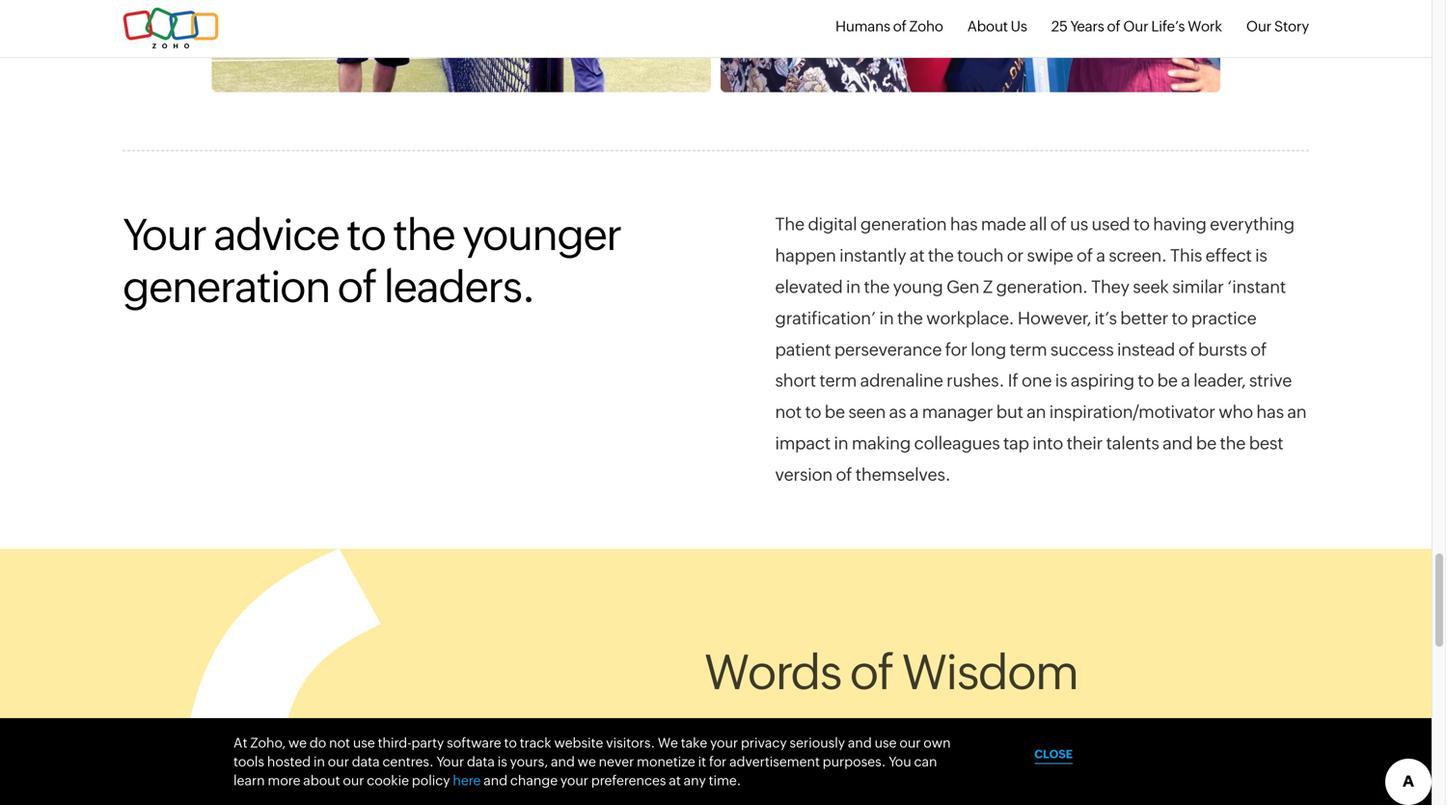 Task type: describe. For each thing, give the bounding box(es) containing it.
0 horizontal spatial term
[[820, 371, 857, 391]]

this
[[1171, 246, 1203, 266]]

your inside "at zoho, we do not use third-party software to track website visitors. we take your privacy seriously and use our own tools hosted in our data centres. your data is yours, and we never monetize it for advertisement purposes. you can learn more about our cookie policy"
[[437, 754, 464, 769]]

2 vertical spatial our
[[343, 773, 364, 788]]

of up strive at the right of page
[[1251, 340, 1268, 359]]

one
[[1022, 371, 1052, 391]]

2 our from the left
[[1247, 18, 1272, 35]]

monetize
[[637, 754, 696, 769]]

work
[[1188, 18, 1223, 35]]

gen
[[947, 277, 980, 297]]

workplace.
[[927, 308, 1015, 328]]

advertisement
[[730, 754, 820, 769]]

of inside your advice to the younger generation of leaders.
[[337, 262, 376, 312]]

2 vertical spatial be
[[1197, 433, 1217, 453]]

0 horizontal spatial has
[[951, 214, 978, 234]]

here link
[[453, 773, 481, 788]]

1 horizontal spatial has
[[1257, 402, 1285, 422]]

humans
[[836, 18, 891, 35]]

the down instantly
[[864, 277, 890, 297]]

'instant
[[1228, 277, 1287, 297]]

tap
[[1004, 433, 1030, 453]]

made
[[981, 214, 1027, 234]]

2 horizontal spatial a
[[1182, 371, 1191, 391]]

about
[[303, 773, 340, 788]]

instead
[[1118, 340, 1176, 359]]

z
[[983, 277, 993, 297]]

for inside the digital generation has made all of us used to having everything happen instantly at the touch or swipe of a screen. this effect is elevated in the young gen z generation. they seek similar 'instant gratification' in the workplace. however, it's better to practice patient perseverance for long term success instead of bursts of short term adrenaline rushes. if one is aspiring to be a leader, strive not to be seen as a manager but an inspiration/motivator who has an impact in making colleagues tap into their talents and be the best version of themselves.
[[946, 340, 968, 359]]

similar
[[1173, 277, 1225, 297]]

they
[[1092, 277, 1130, 297]]

to right better
[[1172, 308, 1189, 328]]

at zoho, we do not use third-party software to track website visitors. we take your privacy seriously and use our own tools hosted in our data centres. your data is yours, and we never monetize it for advertisement purposes. you can learn more about our cookie policy
[[234, 735, 951, 788]]

do
[[310, 735, 327, 750]]

policy
[[412, 773, 450, 788]]

everything
[[1211, 214, 1295, 234]]

about us link
[[968, 18, 1028, 35]]

not inside "at zoho, we do not use third-party software to track website visitors. we take your privacy seriously and use our own tools hosted in our data centres. your data is yours, and we never monetize it for advertisement purposes. you can learn more about our cookie policy"
[[329, 735, 350, 750]]

short
[[776, 371, 816, 391]]

practice
[[1192, 308, 1257, 328]]

the
[[776, 214, 805, 234]]

0 horizontal spatial we
[[289, 735, 307, 750]]

manager
[[923, 402, 994, 422]]

you
[[889, 754, 912, 769]]

in down instantly
[[847, 277, 861, 297]]

we
[[658, 735, 678, 750]]

if
[[1008, 371, 1019, 391]]

25
[[1052, 18, 1068, 35]]

as
[[890, 402, 907, 422]]

seriously
[[790, 735, 846, 750]]

your inside your advice to the younger generation of leaders.
[[123, 210, 206, 260]]

touch
[[958, 246, 1004, 266]]

the down "who"
[[1221, 433, 1246, 453]]

advice
[[214, 210, 339, 260]]

impact
[[776, 433, 831, 453]]

close
[[1035, 747, 1073, 760]]

used
[[1092, 214, 1131, 234]]

to up impact
[[805, 402, 822, 422]]

instantly
[[840, 246, 907, 266]]

to down instead
[[1138, 371, 1155, 391]]

1 vertical spatial be
[[825, 402, 845, 422]]

25 years of our life's work
[[1052, 18, 1223, 35]]

1 horizontal spatial we
[[578, 754, 596, 769]]

hosted
[[267, 754, 311, 769]]

0 vertical spatial be
[[1158, 371, 1178, 391]]

younger
[[462, 210, 621, 260]]

elevated
[[776, 277, 843, 297]]

in inside "at zoho, we do not use third-party software to track website visitors. we take your privacy seriously and use our own tools hosted in our data centres. your data is yours, and we never monetize it for advertisement purposes. you can learn more about our cookie policy"
[[314, 754, 325, 769]]

to inside "at zoho, we do not use third-party software to track website visitors. we take your privacy seriously and use our own tools hosted in our data centres. your data is yours, and we never monetize it for advertisement purposes. you can learn more about our cookie policy"
[[504, 735, 517, 750]]

inspiration/motivator
[[1050, 402, 1216, 422]]

for inside "at zoho, we do not use third-party software to track website visitors. we take your privacy seriously and use our own tools hosted in our data centres. your data is yours, and we never monetize it for advertisement purposes. you can learn more about our cookie policy"
[[709, 754, 727, 769]]

at
[[234, 735, 248, 750]]

of right 'years'
[[1108, 18, 1121, 35]]

your inside "at zoho, we do not use third-party software to track website visitors. we take your privacy seriously and use our own tools hosted in our data centres. your data is yours, and we never monetize it for advertisement purposes. you can learn more about our cookie policy"
[[710, 735, 739, 750]]

1 an from the left
[[1027, 402, 1047, 422]]

time.
[[709, 773, 742, 788]]

us
[[1011, 18, 1028, 35]]

wisdom
[[902, 643, 1079, 699]]

here
[[453, 773, 481, 788]]

at inside the digital generation has made all of us used to having everything happen instantly at the touch or swipe of a screen. this effect is elevated in the young gen z generation. they seek similar 'instant gratification' in the workplace. however, it's better to practice patient perseverance for long term success instead of bursts of short term adrenaline rushes. if one is aspiring to be a leader, strive not to be seen as a manager but an inspiration/motivator who has an impact in making colleagues tap into their talents and be the best version of themselves.
[[910, 246, 925, 266]]

perseverance
[[835, 340, 942, 359]]

digital
[[808, 214, 858, 234]]

2 use from the left
[[875, 735, 897, 750]]

centres.
[[383, 754, 434, 769]]

1 use from the left
[[353, 735, 375, 750]]

about
[[968, 18, 1009, 35]]

patient
[[776, 340, 831, 359]]

it's
[[1095, 308, 1118, 328]]

of left bursts
[[1179, 340, 1195, 359]]

your advice to the younger generation of leaders.
[[123, 210, 621, 312]]

into
[[1033, 433, 1064, 453]]

in right impact
[[834, 433, 849, 453]]

0 vertical spatial term
[[1010, 340, 1048, 359]]

young
[[894, 277, 944, 297]]

zoho,
[[250, 735, 286, 750]]

seen
[[849, 402, 886, 422]]

here and change your preferences at any time.
[[453, 773, 742, 788]]

software
[[447, 735, 502, 750]]



Task type: vqa. For each thing, say whether or not it's contained in the screenshot.
'ENTERPRISE' link
no



Task type: locate. For each thing, give the bounding box(es) containing it.
0 vertical spatial generation
[[861, 214, 947, 234]]

1 vertical spatial a
[[1182, 371, 1191, 391]]

for right it
[[709, 754, 727, 769]]

has down strive at the right of page
[[1257, 402, 1285, 422]]

0 horizontal spatial for
[[709, 754, 727, 769]]

generation up instantly
[[861, 214, 947, 234]]

1 vertical spatial has
[[1257, 402, 1285, 422]]

1 horizontal spatial generation
[[861, 214, 947, 234]]

term right short
[[820, 371, 857, 391]]

own
[[924, 735, 951, 750]]

the
[[393, 210, 455, 260], [928, 246, 954, 266], [864, 277, 890, 297], [898, 308, 923, 328], [1221, 433, 1246, 453]]

change
[[511, 773, 558, 788]]

gratification'
[[776, 308, 876, 328]]

for left 'long' in the top right of the page
[[946, 340, 968, 359]]

our up you
[[900, 735, 921, 750]]

1 vertical spatial is
[[1056, 371, 1068, 391]]

a up they
[[1097, 246, 1106, 266]]

humans of zoho link
[[836, 18, 944, 35]]

not inside the digital generation has made all of us used to having everything happen instantly at the touch or swipe of a screen. this effect is elevated in the young gen z generation. they seek similar 'instant gratification' in the workplace. however, it's better to practice patient perseverance for long term success instead of bursts of short term adrenaline rushes. if one is aspiring to be a leader, strive not to be seen as a manager but an inspiration/motivator who has an impact in making colleagues tap into their talents and be the best version of themselves.
[[776, 402, 802, 422]]

not
[[776, 402, 802, 422], [329, 735, 350, 750]]

1 horizontal spatial our
[[1247, 18, 1272, 35]]

but
[[997, 402, 1024, 422]]

of right all
[[1051, 214, 1067, 234]]

1 horizontal spatial an
[[1288, 402, 1307, 422]]

talents
[[1107, 433, 1160, 453]]

effect
[[1206, 246, 1253, 266]]

any
[[684, 773, 706, 788]]

of
[[894, 18, 907, 35], [1108, 18, 1121, 35], [1051, 214, 1067, 234], [1077, 246, 1094, 266], [337, 262, 376, 312], [1179, 340, 1195, 359], [1251, 340, 1268, 359], [836, 465, 853, 484], [850, 643, 894, 699]]

2 horizontal spatial be
[[1197, 433, 1217, 453]]

term
[[1010, 340, 1048, 359], [820, 371, 857, 391]]

1 data from the left
[[352, 754, 380, 769]]

generation inside the digital generation has made all of us used to having everything happen instantly at the touch or swipe of a screen. this effect is elevated in the young gen z generation. they seek similar 'instant gratification' in the workplace. however, it's better to practice patient perseverance for long term success instead of bursts of short term adrenaline rushes. if one is aspiring to be a leader, strive not to be seen as a manager but an inspiration/motivator who has an impact in making colleagues tap into their talents and be the best version of themselves.
[[861, 214, 947, 234]]

who
[[1219, 402, 1254, 422]]

or
[[1007, 246, 1024, 266]]

1 vertical spatial generation
[[123, 262, 330, 312]]

0 vertical spatial for
[[946, 340, 968, 359]]

purposes.
[[823, 754, 886, 769]]

has
[[951, 214, 978, 234], [1257, 402, 1285, 422]]

1 horizontal spatial for
[[946, 340, 968, 359]]

long
[[971, 340, 1007, 359]]

not right do
[[329, 735, 350, 750]]

0 horizontal spatial generation
[[123, 262, 330, 312]]

leader,
[[1194, 371, 1247, 391]]

1 horizontal spatial term
[[1010, 340, 1048, 359]]

at
[[910, 246, 925, 266], [669, 773, 681, 788]]

rushes.
[[947, 371, 1005, 391]]

learn
[[234, 773, 265, 788]]

at up young
[[910, 246, 925, 266]]

be down instead
[[1158, 371, 1178, 391]]

term up the one
[[1010, 340, 1048, 359]]

data down software
[[467, 754, 495, 769]]

website
[[554, 735, 604, 750]]

screen.
[[1109, 246, 1168, 266]]

not down short
[[776, 402, 802, 422]]

0 vertical spatial your
[[710, 735, 739, 750]]

is right the one
[[1056, 371, 1068, 391]]

an
[[1027, 402, 1047, 422], [1288, 402, 1307, 422]]

track
[[520, 735, 552, 750]]

2 horizontal spatial is
[[1256, 246, 1268, 266]]

of down us
[[1077, 246, 1094, 266]]

our story link
[[1247, 18, 1310, 35]]

cookie
[[367, 773, 409, 788]]

0 vertical spatial has
[[951, 214, 978, 234]]

humans of zoho
[[836, 18, 944, 35]]

the down young
[[898, 308, 923, 328]]

tools
[[234, 754, 265, 769]]

visitors.
[[606, 735, 655, 750]]

we
[[289, 735, 307, 750], [578, 754, 596, 769]]

and inside the digital generation has made all of us used to having everything happen instantly at the touch or swipe of a screen. this effect is elevated in the young gen z generation. they seek similar 'instant gratification' in the workplace. however, it's better to practice patient perseverance for long term success instead of bursts of short term adrenaline rushes. if one is aspiring to be a leader, strive not to be seen as a manager but an inspiration/motivator who has an impact in making colleagues tap into their talents and be the best version of themselves.
[[1163, 433, 1193, 453]]

our right about
[[343, 773, 364, 788]]

making
[[852, 433, 911, 453]]

generation.
[[997, 277, 1088, 297]]

having
[[1154, 214, 1207, 234]]

strive
[[1250, 371, 1293, 391]]

it
[[699, 754, 707, 769]]

your
[[123, 210, 206, 260], [437, 754, 464, 769]]

to left track
[[504, 735, 517, 750]]

1 vertical spatial our
[[328, 754, 349, 769]]

0 horizontal spatial our
[[1124, 18, 1149, 35]]

1 horizontal spatial use
[[875, 735, 897, 750]]

success
[[1051, 340, 1114, 359]]

story
[[1275, 18, 1310, 35]]

to right advice
[[347, 210, 386, 260]]

of left zoho
[[894, 18, 907, 35]]

about us
[[968, 18, 1028, 35]]

0 vertical spatial a
[[1097, 246, 1106, 266]]

we down website
[[578, 754, 596, 769]]

the inside your advice to the younger generation of leaders.
[[393, 210, 455, 260]]

our story
[[1247, 18, 1310, 35]]

your
[[710, 735, 739, 750], [561, 773, 589, 788]]

however,
[[1018, 308, 1092, 328]]

an down strive at the right of page
[[1288, 402, 1307, 422]]

1 horizontal spatial your
[[710, 735, 739, 750]]

0 horizontal spatial use
[[353, 735, 375, 750]]

0 horizontal spatial a
[[910, 402, 919, 422]]

1 horizontal spatial data
[[467, 754, 495, 769]]

and right here link
[[484, 773, 508, 788]]

0 horizontal spatial be
[[825, 402, 845, 422]]

and up purposes.
[[848, 735, 872, 750]]

0 vertical spatial is
[[1256, 246, 1268, 266]]

generation inside your advice to the younger generation of leaders.
[[123, 262, 330, 312]]

a right as
[[910, 402, 919, 422]]

use left third-
[[353, 735, 375, 750]]

be left best
[[1197, 433, 1217, 453]]

1 horizontal spatial be
[[1158, 371, 1178, 391]]

preferences
[[592, 773, 667, 788]]

data
[[352, 754, 380, 769], [467, 754, 495, 769]]

privacy
[[741, 735, 787, 750]]

0 horizontal spatial not
[[329, 735, 350, 750]]

1 vertical spatial your
[[437, 754, 464, 769]]

us
[[1071, 214, 1089, 234]]

version
[[776, 465, 833, 484]]

of down advice
[[337, 262, 376, 312]]

has up touch
[[951, 214, 978, 234]]

themselves.
[[856, 465, 951, 484]]

the up leaders.
[[393, 210, 455, 260]]

adrenaline
[[861, 371, 944, 391]]

better
[[1121, 308, 1169, 328]]

0 horizontal spatial data
[[352, 754, 380, 769]]

in up 'perseverance'
[[880, 308, 894, 328]]

1 vertical spatial for
[[709, 754, 727, 769]]

leaders.
[[384, 262, 535, 312]]

generation
[[861, 214, 947, 234], [123, 262, 330, 312]]

1 vertical spatial not
[[329, 735, 350, 750]]

best
[[1250, 433, 1284, 453]]

is inside "at zoho, we do not use third-party software to track website visitors. we take your privacy seriously and use our own tools hosted in our data centres. your data is yours, and we never monetize it for advertisement purposes. you can learn more about our cookie policy"
[[498, 754, 508, 769]]

our up about
[[328, 754, 349, 769]]

0 horizontal spatial an
[[1027, 402, 1047, 422]]

1 vertical spatial we
[[578, 754, 596, 769]]

1 vertical spatial at
[[669, 773, 681, 788]]

0 horizontal spatial at
[[669, 773, 681, 788]]

0 vertical spatial at
[[910, 246, 925, 266]]

our left life's
[[1124, 18, 1149, 35]]

data up cookie
[[352, 754, 380, 769]]

of right version
[[836, 465, 853, 484]]

2 vertical spatial is
[[498, 754, 508, 769]]

to inside your advice to the younger generation of leaders.
[[347, 210, 386, 260]]

a left leader,
[[1182, 371, 1191, 391]]

to right "used"
[[1134, 214, 1150, 234]]

aspiring
[[1071, 371, 1135, 391]]

bursts
[[1199, 340, 1248, 359]]

use
[[353, 735, 375, 750], [875, 735, 897, 750]]

the up gen in the right of the page
[[928, 246, 954, 266]]

in
[[847, 277, 861, 297], [880, 308, 894, 328], [834, 433, 849, 453], [314, 754, 325, 769]]

1 horizontal spatial a
[[1097, 246, 1106, 266]]

0 vertical spatial we
[[289, 735, 307, 750]]

0 horizontal spatial your
[[561, 773, 589, 788]]

and down website
[[551, 754, 575, 769]]

zoho
[[910, 18, 944, 35]]

1 our from the left
[[1124, 18, 1149, 35]]

25 years of our life's work link
[[1052, 18, 1223, 35]]

third-
[[378, 735, 412, 750]]

0 horizontal spatial is
[[498, 754, 508, 769]]

use up you
[[875, 735, 897, 750]]

0 vertical spatial our
[[900, 735, 921, 750]]

all
[[1030, 214, 1048, 234]]

our
[[1124, 18, 1149, 35], [1247, 18, 1272, 35]]

for
[[946, 340, 968, 359], [709, 754, 727, 769]]

party
[[412, 735, 444, 750]]

0 horizontal spatial your
[[123, 210, 206, 260]]

we left do
[[289, 735, 307, 750]]

1 vertical spatial your
[[561, 773, 589, 788]]

2 vertical spatial a
[[910, 402, 919, 422]]

our left story
[[1247, 18, 1272, 35]]

years
[[1071, 18, 1105, 35]]

be left seen
[[825, 402, 845, 422]]

and right talents
[[1163, 433, 1193, 453]]

1 vertical spatial term
[[820, 371, 857, 391]]

your right 'take'
[[710, 735, 739, 750]]

your down website
[[561, 773, 589, 788]]

at left any
[[669, 773, 681, 788]]

their
[[1067, 433, 1103, 453]]

2 an from the left
[[1288, 402, 1307, 422]]

1 horizontal spatial at
[[910, 246, 925, 266]]

an right but
[[1027, 402, 1047, 422]]

take
[[681, 735, 708, 750]]

in down do
[[314, 754, 325, 769]]

colleagues
[[915, 433, 1001, 453]]

of up purposes.
[[850, 643, 894, 699]]

0 vertical spatial your
[[123, 210, 206, 260]]

2 data from the left
[[467, 754, 495, 769]]

is up 'instant
[[1256, 246, 1268, 266]]

is left yours,
[[498, 754, 508, 769]]

generation down advice
[[123, 262, 330, 312]]

0 vertical spatial not
[[776, 402, 802, 422]]

and
[[1163, 433, 1193, 453], [848, 735, 872, 750], [551, 754, 575, 769], [484, 773, 508, 788]]

1 horizontal spatial is
[[1056, 371, 1068, 391]]

swipe
[[1027, 246, 1074, 266]]

1 horizontal spatial your
[[437, 754, 464, 769]]

seek
[[1133, 277, 1170, 297]]

1 horizontal spatial not
[[776, 402, 802, 422]]



